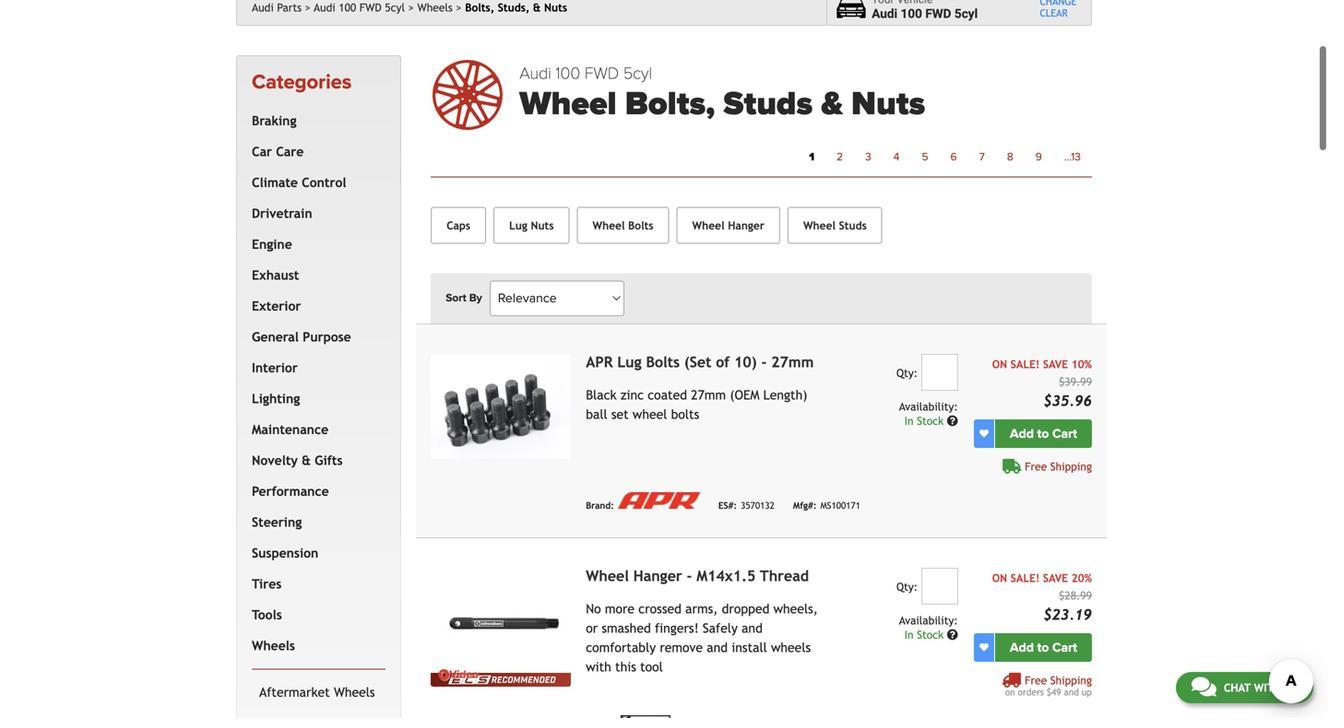 Task type: locate. For each thing, give the bounding box(es) containing it.
1 on from the top
[[992, 358, 1008, 371]]

bolts, studs, & nuts
[[465, 1, 567, 14]]

nuts left wheel bolts
[[531, 219, 554, 232]]

- right 10)
[[762, 354, 767, 371]]

0 vertical spatial add to cart button
[[995, 420, 1092, 448]]

2 add to cart from the top
[[1010, 640, 1077, 656]]

2 add from the top
[[1010, 640, 1034, 656]]

1 horizontal spatial 100
[[556, 64, 580, 84]]

tools
[[252, 608, 282, 623]]

0 vertical spatial wheels
[[417, 1, 453, 14]]

0 horizontal spatial -
[[687, 568, 692, 585]]

on sale!                         save 10% $39.99 $35.96
[[992, 358, 1092, 409]]

up
[[1082, 687, 1092, 698]]

black
[[586, 388, 617, 402]]

2 shipping from the top
[[1051, 674, 1092, 687]]

2 in from the top
[[905, 628, 914, 641]]

steering link
[[248, 507, 382, 538]]

1 vertical spatial wheels
[[252, 639, 295, 653]]

0 vertical spatial lug
[[509, 219, 528, 232]]

1 cart from the top
[[1053, 426, 1077, 442]]

interior link
[[248, 353, 382, 384]]

1 vertical spatial 27mm
[[691, 388, 726, 402]]

on inside on sale!                         save 20% $28.99 $23.19
[[992, 572, 1008, 585]]

control
[[302, 175, 346, 190]]

studs down 2 link
[[839, 219, 867, 232]]

0 vertical spatial free
[[1025, 460, 1047, 473]]

2 vertical spatial &
[[302, 453, 311, 468]]

1 vertical spatial save
[[1043, 572, 1068, 585]]

& inside 'category navigation' element
[[302, 453, 311, 468]]

save for $23.19
[[1043, 572, 1068, 585]]

1 add from the top
[[1010, 426, 1034, 442]]

1 horizontal spatial 5cyl
[[623, 64, 652, 84]]

save inside on sale!                         save 20% $28.99 $23.19
[[1043, 572, 1068, 585]]

27mm inside the black zinc coated 27mm (oem length) ball set wheel bolts
[[691, 388, 726, 402]]

2 stock from the top
[[917, 628, 944, 641]]

comments image
[[1192, 676, 1217, 698]]

1
[[809, 151, 815, 164]]

wheels inside 'element'
[[334, 685, 375, 700]]

wheel inside wheel bolts 'link'
[[593, 219, 625, 232]]

add to cart button up free shipping on orders $49 and up
[[995, 634, 1092, 662]]

1 horizontal spatial bolts,
[[625, 84, 715, 124]]

clear link
[[1040, 7, 1077, 19]]

wheel for wheel bolts
[[593, 219, 625, 232]]

suspension
[[252, 546, 319, 561]]

0 vertical spatial to
[[1037, 426, 1049, 442]]

2 vertical spatial nuts
[[531, 219, 554, 232]]

wheel hanger - m14x1.5 thread
[[586, 568, 809, 585]]

add to wish list image for $35.96
[[980, 429, 989, 438]]

0 vertical spatial hanger
[[728, 219, 765, 232]]

novelty & gifts
[[252, 453, 343, 468]]

1 shipping from the top
[[1051, 460, 1092, 473]]

free shipping on orders $49 and up
[[1005, 674, 1092, 698]]

dropped
[[722, 602, 770, 616]]

0 horizontal spatial bolts,
[[465, 1, 495, 14]]

wheels right the aftermarket
[[334, 685, 375, 700]]

0 horizontal spatial with
[[586, 660, 611, 675]]

add to cart button for $23.19
[[995, 634, 1092, 662]]

gifts
[[315, 453, 343, 468]]

fingers!
[[655, 621, 699, 636]]

1 vertical spatial shipping
[[1051, 674, 1092, 687]]

hanger up crossed
[[634, 568, 682, 585]]

0 vertical spatial stock
[[917, 414, 944, 427]]

nuts up the 4
[[851, 84, 925, 124]]

0 horizontal spatial 27mm
[[691, 388, 726, 402]]

sale! inside on sale!                         save 20% $28.99 $23.19
[[1011, 572, 1040, 585]]

2 horizontal spatial and
[[1064, 687, 1079, 698]]

nuts inside audi 100 fwd 5cyl wheel bolts, studs & nuts
[[851, 84, 925, 124]]

0 vertical spatial shipping
[[1051, 460, 1092, 473]]

1 vertical spatial in stock
[[905, 628, 947, 641]]

1 vertical spatial on
[[992, 572, 1008, 585]]

on for $35.96
[[992, 358, 1008, 371]]

0 horizontal spatial audi 100 fwd 5cyl
[[314, 1, 405, 14]]

qty: for wheel hanger - m14x1.5 thread
[[897, 581, 918, 593]]

shipping right orders
[[1051, 674, 1092, 687]]

2 horizontal spatial &
[[821, 84, 843, 124]]

8 link
[[996, 145, 1025, 169]]

1 vertical spatial &
[[821, 84, 843, 124]]

1 vertical spatial bolts
[[646, 354, 680, 371]]

hanger left wheel studs
[[728, 219, 765, 232]]

stock for $35.96
[[917, 414, 944, 427]]

1 vertical spatial hanger
[[634, 568, 682, 585]]

1 add to cart button from the top
[[995, 420, 1092, 448]]

add
[[1010, 426, 1034, 442], [1010, 640, 1034, 656]]

1 horizontal spatial and
[[742, 621, 763, 636]]

2 horizontal spatial wheels
[[417, 1, 453, 14]]

- up arms, at the right
[[687, 568, 692, 585]]

wheel
[[520, 84, 617, 124], [593, 219, 625, 232], [692, 219, 725, 232], [803, 219, 836, 232], [586, 568, 629, 585]]

1 link
[[798, 145, 826, 169]]

1 add to wish list image from the top
[[980, 429, 989, 438]]

2 free from the top
[[1025, 674, 1047, 687]]

shipping for free shipping
[[1051, 460, 1092, 473]]

car care link
[[248, 136, 382, 167]]

0 horizontal spatial studs
[[724, 84, 813, 124]]

and left up
[[1064, 687, 1079, 698]]

lug right 'apr'
[[617, 354, 642, 371]]

add to cart button up "free shipping"
[[995, 420, 1092, 448]]

(oem
[[730, 388, 760, 402]]

wheels link
[[417, 1, 462, 14], [248, 631, 382, 662]]

maintenance
[[252, 422, 329, 437]]

wheels right audi 100 fwd 5cyl link at the top left
[[417, 1, 453, 14]]

2 availability: from the top
[[899, 614, 958, 627]]

& right studs, on the top left of page
[[533, 1, 541, 14]]

1 vertical spatial free
[[1025, 674, 1047, 687]]

2 on from the top
[[992, 572, 1008, 585]]

to for $23.19
[[1037, 640, 1049, 656]]

27mm up bolts
[[691, 388, 726, 402]]

on left 10%
[[992, 358, 1008, 371]]

add up orders
[[1010, 640, 1034, 656]]

wheel bolts
[[593, 219, 654, 232]]

on inside "on sale!                         save 10% $39.99 $35.96"
[[992, 358, 1008, 371]]

braking
[[252, 113, 297, 128]]

brand:
[[586, 500, 614, 511]]

wheels link left studs, on the top left of page
[[417, 1, 462, 14]]

add to wish list image for $23.19
[[980, 643, 989, 652]]

paginated product list navigation navigation
[[520, 145, 1092, 169]]

mfg#:
[[793, 500, 817, 511]]

add up "free shipping"
[[1010, 426, 1034, 442]]

1 horizontal spatial wheels link
[[417, 1, 462, 14]]

audi
[[252, 1, 274, 14], [314, 1, 336, 14], [872, 7, 898, 21], [520, 64, 551, 84]]

audi parts
[[252, 1, 302, 14]]

availability:
[[899, 400, 958, 413], [899, 614, 958, 627]]

3570132
[[741, 500, 775, 511]]

1 sale! from the top
[[1011, 358, 1040, 371]]

bolts,
[[465, 1, 495, 14], [625, 84, 715, 124]]

caps
[[447, 219, 471, 232]]

add to cart up free shipping on orders $49 and up
[[1010, 640, 1077, 656]]

and down safely
[[707, 640, 728, 655]]

0 vertical spatial sale!
[[1011, 358, 1040, 371]]

suspension link
[[248, 538, 382, 569]]

free inside free shipping on orders $49 and up
[[1025, 674, 1047, 687]]

1 vertical spatial in
[[905, 628, 914, 641]]

wheels down tools
[[252, 639, 295, 653]]

general purpose link
[[248, 322, 382, 353]]

save inside "on sale!                         save 10% $39.99 $35.96"
[[1043, 358, 1068, 371]]

2 save from the top
[[1043, 572, 1068, 585]]

1 vertical spatial add to cart button
[[995, 634, 1092, 662]]

drivetrain link
[[248, 198, 382, 229]]

5cyl
[[385, 1, 405, 14], [955, 7, 978, 21], [623, 64, 652, 84]]

bolts up the coated
[[646, 354, 680, 371]]

engine
[[252, 237, 292, 252]]

$28.99
[[1059, 589, 1092, 602]]

0 vertical spatial wheels link
[[417, 1, 462, 14]]

sale!
[[1011, 358, 1040, 371], [1011, 572, 1040, 585]]

schwaben - corporate logo image
[[618, 716, 673, 719]]

hanger
[[728, 219, 765, 232], [634, 568, 682, 585]]

wheel studs
[[803, 219, 867, 232]]

to up free shipping on orders $49 and up
[[1037, 640, 1049, 656]]

0 horizontal spatial wheels
[[252, 639, 295, 653]]

bolts inside 'link'
[[628, 219, 654, 232]]

1 horizontal spatial wheels
[[334, 685, 375, 700]]

-
[[762, 354, 767, 371], [687, 568, 692, 585]]

27mm up length)
[[771, 354, 814, 371]]

studs up paginated product list navigation navigation
[[724, 84, 813, 124]]

0 horizontal spatial lug
[[509, 219, 528, 232]]

1 stock from the top
[[917, 414, 944, 427]]

1 vertical spatial sale!
[[1011, 572, 1040, 585]]

cart down "$23.19"
[[1053, 640, 1077, 656]]

0 horizontal spatial 5cyl
[[385, 1, 405, 14]]

2 in stock from the top
[[905, 628, 947, 641]]

0 vertical spatial on
[[992, 358, 1008, 371]]

2 vertical spatial and
[[1064, 687, 1079, 698]]

lighting link
[[248, 384, 382, 415]]

free down $35.96
[[1025, 460, 1047, 473]]

hanger for wheel hanger
[[728, 219, 765, 232]]

2 horizontal spatial 5cyl
[[955, 7, 978, 21]]

1 horizontal spatial with
[[1254, 682, 1282, 695]]

0 vertical spatial bolts
[[628, 219, 654, 232]]

0 vertical spatial add to wish list image
[[980, 429, 989, 438]]

0 vertical spatial &
[[533, 1, 541, 14]]

1 vertical spatial cart
[[1053, 640, 1077, 656]]

& left gifts
[[302, 453, 311, 468]]

save
[[1043, 358, 1068, 371], [1043, 572, 1068, 585]]

bolts
[[628, 219, 654, 232], [646, 354, 680, 371]]

save left 10%
[[1043, 358, 1068, 371]]

1 horizontal spatial 27mm
[[771, 354, 814, 371]]

2 qty: from the top
[[897, 581, 918, 593]]

1 horizontal spatial -
[[762, 354, 767, 371]]

nuts right studs, on the top left of page
[[544, 1, 567, 14]]

0 vertical spatial in stock
[[905, 414, 947, 427]]

and up install
[[742, 621, 763, 636]]

0 vertical spatial studs
[[724, 84, 813, 124]]

free
[[1025, 460, 1047, 473], [1025, 674, 1047, 687]]

0 vertical spatial with
[[586, 660, 611, 675]]

es#2636260 - 002840sch01a - wheel hanger - m14x1.5 thread - no more crossed arms, dropped wheels, or smashed fingers! safely and comfortably remove and install wheels with this tool - schwaben - audi bmw volkswagen mercedes benz porsche image
[[431, 568, 571, 673]]

wheel for wheel hanger - m14x1.5 thread
[[586, 568, 629, 585]]

1 in from the top
[[905, 414, 914, 427]]

climate control
[[252, 175, 346, 190]]

add to cart
[[1010, 426, 1077, 442], [1010, 640, 1077, 656]]

add to cart button
[[995, 420, 1092, 448], [995, 634, 1092, 662]]

interior
[[252, 361, 298, 375]]

0 vertical spatial availability:
[[899, 400, 958, 413]]

1 qty: from the top
[[897, 366, 918, 379]]

lug right caps
[[509, 219, 528, 232]]

1 horizontal spatial studs
[[839, 219, 867, 232]]

climate
[[252, 175, 298, 190]]

0 vertical spatial add
[[1010, 426, 1034, 442]]

1 vertical spatial add to wish list image
[[980, 643, 989, 652]]

1 vertical spatial to
[[1037, 640, 1049, 656]]

save left the 20%
[[1043, 572, 1068, 585]]

2 question circle image from the top
[[947, 629, 958, 640]]

audi 100 fwd 5cyl
[[314, 1, 405, 14], [872, 7, 978, 21]]

1 horizontal spatial fwd
[[585, 64, 619, 84]]

qty:
[[897, 366, 918, 379], [897, 581, 918, 593]]

0 horizontal spatial and
[[707, 640, 728, 655]]

nuts
[[544, 1, 567, 14], [851, 84, 925, 124], [531, 219, 554, 232]]

with left us
[[1254, 682, 1282, 695]]

zinc
[[621, 388, 644, 402]]

2 add to cart button from the top
[[995, 634, 1092, 662]]

& up 2
[[821, 84, 843, 124]]

1 vertical spatial lug
[[617, 354, 642, 371]]

add to cart up "free shipping"
[[1010, 426, 1077, 442]]

20%
[[1072, 572, 1092, 585]]

1 vertical spatial add
[[1010, 640, 1034, 656]]

braking link
[[248, 105, 382, 136]]

crossed
[[639, 602, 682, 616]]

no
[[586, 602, 601, 616]]

0 horizontal spatial wheels link
[[248, 631, 382, 662]]

wheels link up the "aftermarket wheels"
[[248, 631, 382, 662]]

studs,
[[498, 1, 530, 14]]

free for free shipping on orders $49 and up
[[1025, 674, 1047, 687]]

1 vertical spatial nuts
[[851, 84, 925, 124]]

engine link
[[248, 229, 382, 260]]

1 horizontal spatial lug
[[617, 354, 642, 371]]

bolts, inside audi 100 fwd 5cyl wheel bolts, studs & nuts
[[625, 84, 715, 124]]

bolts
[[671, 407, 700, 422]]

2 sale! from the top
[[1011, 572, 1040, 585]]

0 horizontal spatial hanger
[[634, 568, 682, 585]]

1 horizontal spatial hanger
[[728, 219, 765, 232]]

1 vertical spatial qty:
[[897, 581, 918, 593]]

2 add to wish list image from the top
[[980, 643, 989, 652]]

1 horizontal spatial &
[[533, 1, 541, 14]]

1 vertical spatial stock
[[917, 628, 944, 641]]

2
[[837, 151, 843, 164]]

0 vertical spatial cart
[[1053, 426, 1077, 442]]

sale! left 10%
[[1011, 358, 1040, 371]]

bolts left wheel hanger
[[628, 219, 654, 232]]

1 in stock from the top
[[905, 414, 947, 427]]

1 availability: from the top
[[899, 400, 958, 413]]

0 horizontal spatial &
[[302, 453, 311, 468]]

stock for $23.19
[[917, 628, 944, 641]]

None number field
[[921, 354, 958, 391], [921, 568, 958, 605], [921, 354, 958, 391], [921, 568, 958, 605]]

wheel inside 'wheel hanger' "link"
[[692, 219, 725, 232]]

add to wish list image
[[980, 429, 989, 438], [980, 643, 989, 652]]

audi parts link
[[252, 1, 311, 14]]

0 vertical spatial in
[[905, 414, 914, 427]]

save for $35.96
[[1043, 358, 1068, 371]]

free shipping
[[1025, 460, 1092, 473]]

cart
[[1053, 426, 1077, 442], [1053, 640, 1077, 656]]

sale! inside "on sale!                         save 10% $39.99 $35.96"
[[1011, 358, 1040, 371]]

to up "free shipping"
[[1037, 426, 1049, 442]]

0 vertical spatial -
[[762, 354, 767, 371]]

0 vertical spatial question circle image
[[947, 415, 958, 426]]

add to cart for $23.19
[[1010, 640, 1077, 656]]

1 free from the top
[[1025, 460, 1047, 473]]

with left the this
[[586, 660, 611, 675]]

es#:
[[718, 500, 737, 511]]

0 vertical spatial and
[[742, 621, 763, 636]]

shipping down $35.96
[[1051, 460, 1092, 473]]

1 vertical spatial bolts,
[[625, 84, 715, 124]]

cart for $23.19
[[1053, 640, 1077, 656]]

exhaust
[[252, 268, 299, 283]]

exterior
[[252, 299, 301, 313]]

1 save from the top
[[1043, 358, 1068, 371]]

1 vertical spatial availability:
[[899, 614, 958, 627]]

free right on
[[1025, 674, 1047, 687]]

no more crossed arms, dropped wheels, or smashed fingers! safely and comfortably remove and install wheels with this tool
[[586, 602, 818, 675]]

hanger inside "link"
[[728, 219, 765, 232]]

1 question circle image from the top
[[947, 415, 958, 426]]

1 vertical spatial add to cart
[[1010, 640, 1077, 656]]

sale! left the 20%
[[1011, 572, 1040, 585]]

2 to from the top
[[1037, 640, 1049, 656]]

wheel inside wheel studs link
[[803, 219, 836, 232]]

1 vertical spatial question circle image
[[947, 629, 958, 640]]

0 horizontal spatial 100
[[339, 1, 356, 14]]

categories
[[252, 70, 352, 95]]

0 vertical spatial save
[[1043, 358, 1068, 371]]

1 to from the top
[[1037, 426, 1049, 442]]

question circle image
[[947, 415, 958, 426], [947, 629, 958, 640]]

0 vertical spatial add to cart
[[1010, 426, 1077, 442]]

shipping for free shipping on orders $49 and up
[[1051, 674, 1092, 687]]

cart down $35.96
[[1053, 426, 1077, 442]]

1 vertical spatial with
[[1254, 682, 1282, 695]]

shipping inside free shipping on orders $49 and up
[[1051, 674, 1092, 687]]

0 vertical spatial qty:
[[897, 366, 918, 379]]

availability: for $23.19
[[899, 614, 958, 627]]

2 vertical spatial wheels
[[334, 685, 375, 700]]

hanger for wheel hanger - m14x1.5 thread
[[634, 568, 682, 585]]

steering
[[252, 515, 302, 530]]

2 cart from the top
[[1053, 640, 1077, 656]]

on left the 20%
[[992, 572, 1008, 585]]

on
[[1005, 687, 1015, 698]]

1 add to cart from the top
[[1010, 426, 1077, 442]]

6 link
[[940, 145, 968, 169]]



Task type: vqa. For each thing, say whether or not it's contained in the screenshot.
Chat in the bottom of the page
yes



Task type: describe. For each thing, give the bounding box(es) containing it.
sale! for $35.96
[[1011, 358, 1040, 371]]

wheels subcategories element
[[252, 669, 386, 719]]

tires
[[252, 577, 282, 592]]

purpose
[[303, 330, 351, 344]]

add to cart for $35.96
[[1010, 426, 1077, 442]]

category navigation element
[[236, 55, 401, 719]]

chat
[[1224, 682, 1251, 695]]

add for $23.19
[[1010, 640, 1034, 656]]

lug nuts
[[509, 219, 554, 232]]

0 horizontal spatial fwd
[[360, 1, 382, 14]]

(set
[[684, 354, 712, 371]]

ecs tuning recommends this product. image
[[431, 673, 571, 687]]

sort
[[446, 292, 466, 305]]

climate control link
[[248, 167, 382, 198]]

parts
[[277, 1, 302, 14]]

studs inside audi 100 fwd 5cyl wheel bolts, studs & nuts
[[724, 84, 813, 124]]

question circle image for $23.19
[[947, 629, 958, 640]]

comfortably
[[586, 640, 656, 655]]

aftermarket wheels
[[259, 685, 375, 700]]

aftermarket
[[259, 685, 330, 700]]

wheels,
[[774, 602, 818, 616]]

tool
[[640, 660, 663, 675]]

wheel for wheel hanger
[[692, 219, 725, 232]]

to for $35.96
[[1037, 426, 1049, 442]]

drivetrain
[[252, 206, 312, 221]]

car
[[252, 144, 272, 159]]

by
[[469, 292, 482, 305]]

or
[[586, 621, 598, 636]]

mfg#: ms100171
[[793, 500, 861, 511]]

…13 link
[[1053, 145, 1092, 169]]

in stock for $23.19
[[905, 628, 947, 641]]

2 horizontal spatial fwd
[[926, 7, 952, 21]]

lighting
[[252, 391, 300, 406]]

smashed
[[602, 621, 651, 636]]

0 vertical spatial 27mm
[[771, 354, 814, 371]]

us
[[1285, 682, 1298, 695]]

100 inside audi 100 fwd 5cyl wheel bolts, studs & nuts
[[556, 64, 580, 84]]

exterior link
[[248, 291, 382, 322]]

1 vertical spatial wheels link
[[248, 631, 382, 662]]

availability: for $35.96
[[899, 400, 958, 413]]

and inside free shipping on orders $49 and up
[[1064, 687, 1079, 698]]

clear
[[1040, 7, 1068, 19]]

0 vertical spatial bolts,
[[465, 1, 495, 14]]

8
[[1007, 151, 1014, 164]]

7
[[979, 151, 985, 164]]

tools link
[[248, 600, 382, 631]]

add for $35.96
[[1010, 426, 1034, 442]]

coated
[[648, 388, 687, 402]]

on sale!                         save 20% $28.99 $23.19
[[992, 572, 1092, 623]]

wheel hanger link
[[677, 207, 780, 244]]

4
[[894, 151, 900, 164]]

add to cart button for $35.96
[[995, 420, 1092, 448]]

maintenance link
[[248, 415, 382, 445]]

install
[[732, 640, 767, 655]]

this
[[615, 660, 636, 675]]

cart for $35.96
[[1053, 426, 1077, 442]]

exhaust link
[[248, 260, 382, 291]]

ms100171
[[821, 500, 861, 511]]

length)
[[764, 388, 808, 402]]

wheel bolts link
[[577, 207, 669, 244]]

lug nuts link
[[494, 207, 570, 244]]

2 horizontal spatial 100
[[901, 7, 922, 21]]

orders
[[1018, 687, 1044, 698]]

ball
[[586, 407, 608, 422]]

in for apr lug bolts (set of 10) - 27mm
[[905, 414, 914, 427]]

sale! for $23.19
[[1011, 572, 1040, 585]]

10)
[[734, 354, 757, 371]]

1 vertical spatial studs
[[839, 219, 867, 232]]

caps link
[[431, 207, 486, 244]]

sort by
[[446, 292, 482, 305]]

& inside audi 100 fwd 5cyl wheel bolts, studs & nuts
[[821, 84, 843, 124]]

5 link
[[911, 145, 940, 169]]

es#: 3570132
[[718, 500, 775, 511]]

wheel
[[633, 407, 667, 422]]

2 link
[[826, 145, 854, 169]]

performance
[[252, 484, 329, 499]]

qty: for apr lug bolts (set of 10) - 27mm
[[897, 366, 918, 379]]

es#3570132 - ms100171 - apr lug bolts (set of 10) - 27mm - black zinc coated 27mm (oem length) ball set wheel bolts - apr - audi volkswagen image
[[431, 354, 571, 459]]

1 vertical spatial -
[[687, 568, 692, 585]]

with inside no more crossed arms, dropped wheels, or smashed fingers! safely and comfortably remove and install wheels with this tool
[[586, 660, 611, 675]]

black zinc coated 27mm (oem length) ball set wheel bolts
[[586, 388, 808, 422]]

aftermarket wheels link
[[256, 677, 382, 708]]

1 horizontal spatial audi 100 fwd 5cyl
[[872, 7, 978, 21]]

wheel inside audi 100 fwd 5cyl wheel bolts, studs & nuts
[[520, 84, 617, 124]]

in for wheel hanger - m14x1.5 thread
[[905, 628, 914, 641]]

10%
[[1072, 358, 1092, 371]]

care
[[276, 144, 304, 159]]

on for $23.19
[[992, 572, 1008, 585]]

in stock for $35.96
[[905, 414, 947, 427]]

audi inside audi 100 fwd 5cyl wheel bolts, studs & nuts
[[520, 64, 551, 84]]

free for free shipping
[[1025, 460, 1047, 473]]

3 link
[[854, 145, 883, 169]]

apr - corporate logo image
[[618, 492, 700, 509]]

9 link
[[1025, 145, 1053, 169]]

0 vertical spatial nuts
[[544, 1, 567, 14]]

tires link
[[248, 569, 382, 600]]

general purpose
[[252, 330, 351, 344]]

apr lug bolts (set of 10) - 27mm link
[[586, 354, 814, 371]]

6
[[951, 151, 957, 164]]

wheel for wheel studs
[[803, 219, 836, 232]]

7 link
[[968, 145, 996, 169]]

set
[[611, 407, 629, 422]]

$23.19
[[1044, 606, 1092, 623]]

remove
[[660, 640, 703, 655]]

9
[[1036, 151, 1042, 164]]

fwd inside audi 100 fwd 5cyl wheel bolts, studs & nuts
[[585, 64, 619, 84]]

wheel hanger - m14x1.5 thread link
[[586, 568, 809, 585]]

question circle image for $35.96
[[947, 415, 958, 426]]

audi 100 fwd 5cyl link
[[314, 1, 414, 14]]

$35.96
[[1044, 392, 1092, 409]]

1 vertical spatial and
[[707, 640, 728, 655]]

5
[[922, 151, 929, 164]]

5cyl inside audi 100 fwd 5cyl wheel bolts, studs & nuts
[[623, 64, 652, 84]]



